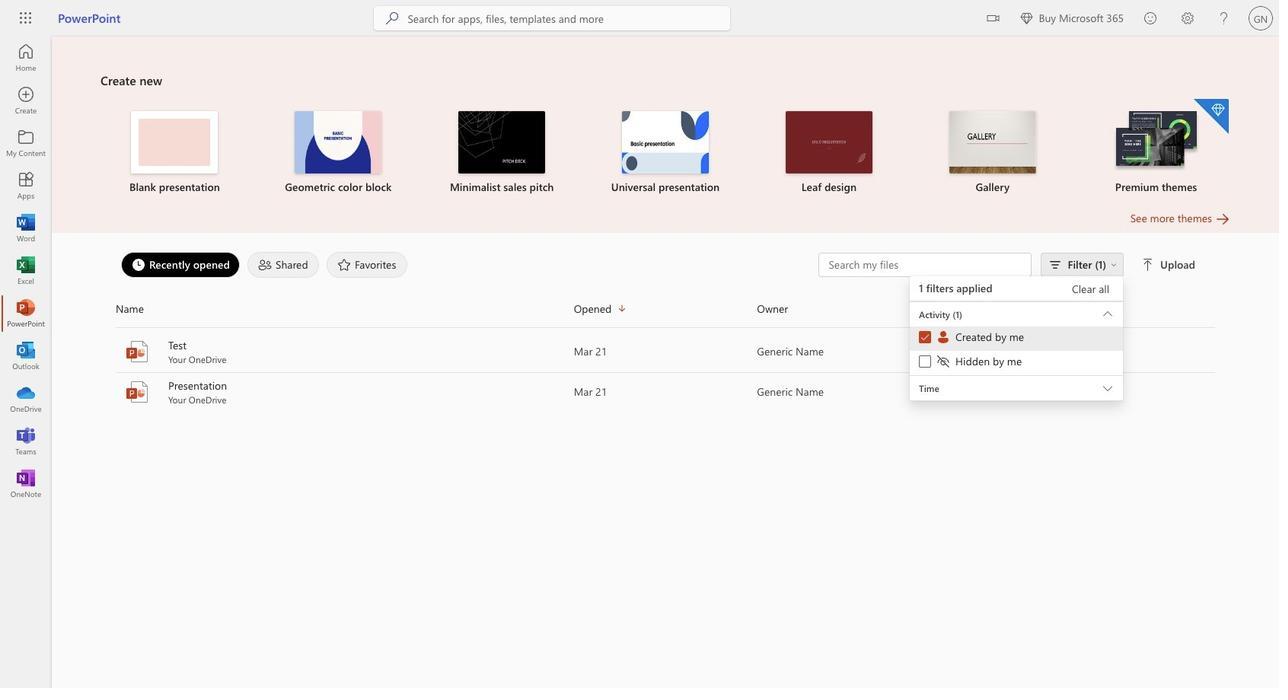 Task type: describe. For each thing, give the bounding box(es) containing it.
hidden by me element
[[936, 354, 1023, 370]]

gallery image
[[950, 111, 1037, 174]]

3 tab from the left
[[323, 252, 412, 278]]

Search box. Suggestions appear as you type. search field
[[408, 6, 731, 30]]

leaf design element
[[757, 111, 902, 195]]

blank presentation element
[[102, 111, 248, 195]]

leaf design image
[[786, 111, 873, 174]]

1 tab from the left
[[117, 252, 244, 278]]

outlook image
[[18, 349, 34, 364]]

minimalist sales pitch element
[[429, 111, 575, 195]]

teams image
[[18, 434, 34, 450]]

apps image
[[18, 178, 34, 194]]

word image
[[18, 221, 34, 236]]

name test cell
[[116, 338, 574, 366]]

premium templates diamond image
[[1195, 99, 1230, 134]]

1 menu from the top
[[911, 302, 1124, 302]]

minimalist sales pitch image
[[459, 111, 546, 174]]

2 menu from the top
[[911, 302, 1124, 376]]

onedrive image
[[18, 392, 34, 407]]

activity, column 4 of 4 column header
[[941, 297, 1216, 322]]

powerpoint image for name presentation cell
[[125, 380, 149, 405]]

powerpoint image for name test cell
[[125, 340, 149, 364]]



Task type: vqa. For each thing, say whether or not it's contained in the screenshot.
"SHARED WITH ME"
no



Task type: locate. For each thing, give the bounding box(es) containing it.
tab list
[[117, 248, 819, 282]]

1 powerpoint image from the top
[[125, 340, 149, 364]]

universal presentation element
[[593, 111, 739, 195]]

selected__kc7zx image
[[936, 330, 956, 345]]

home image
[[18, 50, 34, 66]]

powerpoint image
[[125, 340, 149, 364], [125, 380, 149, 405]]

onenote image
[[18, 477, 34, 492]]

powerpoint image inside name presentation cell
[[125, 380, 149, 405]]

recently opened element
[[121, 252, 240, 278]]

tab
[[117, 252, 244, 278], [244, 252, 323, 278], [323, 252, 412, 278]]

premium themes element
[[1084, 99, 1230, 195]]

created by me element
[[936, 330, 1025, 345]]

geometric color block image
[[295, 111, 382, 174]]

2 powerpoint image from the top
[[125, 380, 149, 405]]

premium themes image
[[1114, 111, 1200, 172]]

powerpoint image inside name test cell
[[125, 340, 149, 364]]

favorites element
[[327, 252, 408, 278]]

0 vertical spatial powerpoint image
[[125, 340, 149, 364]]

checkbox item up hidden by me element
[[911, 327, 1124, 351]]

gallery element
[[921, 111, 1066, 195]]

gn image
[[1250, 6, 1274, 30]]

geometric color block element
[[266, 111, 411, 195]]

2 tab from the left
[[244, 252, 323, 278]]

checkbox item down created by me "element"
[[911, 351, 1124, 376]]

my content image
[[18, 136, 34, 151]]

create image
[[18, 93, 34, 108]]

universal presentation image
[[622, 111, 709, 174]]

navigation
[[0, 37, 52, 506]]

3 menu from the top
[[911, 327, 1124, 376]]

excel image
[[18, 264, 34, 279]]

1 vertical spatial powerpoint image
[[125, 380, 149, 405]]

menu
[[911, 302, 1124, 302], [911, 302, 1124, 376], [911, 327, 1124, 376]]

displaying 2 out of 2 files. status
[[819, 253, 1199, 405]]

powerpoint image
[[18, 306, 34, 322]]

checkbox item
[[911, 327, 1124, 351], [911, 351, 1124, 376]]

main content
[[52, 37, 1280, 413]]

shared element
[[248, 252, 319, 278]]

banner
[[0, 0, 1280, 40]]

Search my files text field
[[828, 258, 1024, 273]]

list
[[101, 98, 1231, 210]]

1 checkbox item from the top
[[911, 327, 1124, 351]]

2 checkbox item from the top
[[911, 351, 1124, 376]]

application
[[0, 37, 1280, 689]]

None search field
[[374, 6, 731, 30]]

name presentation cell
[[116, 379, 574, 406]]

row
[[116, 297, 1216, 328]]



